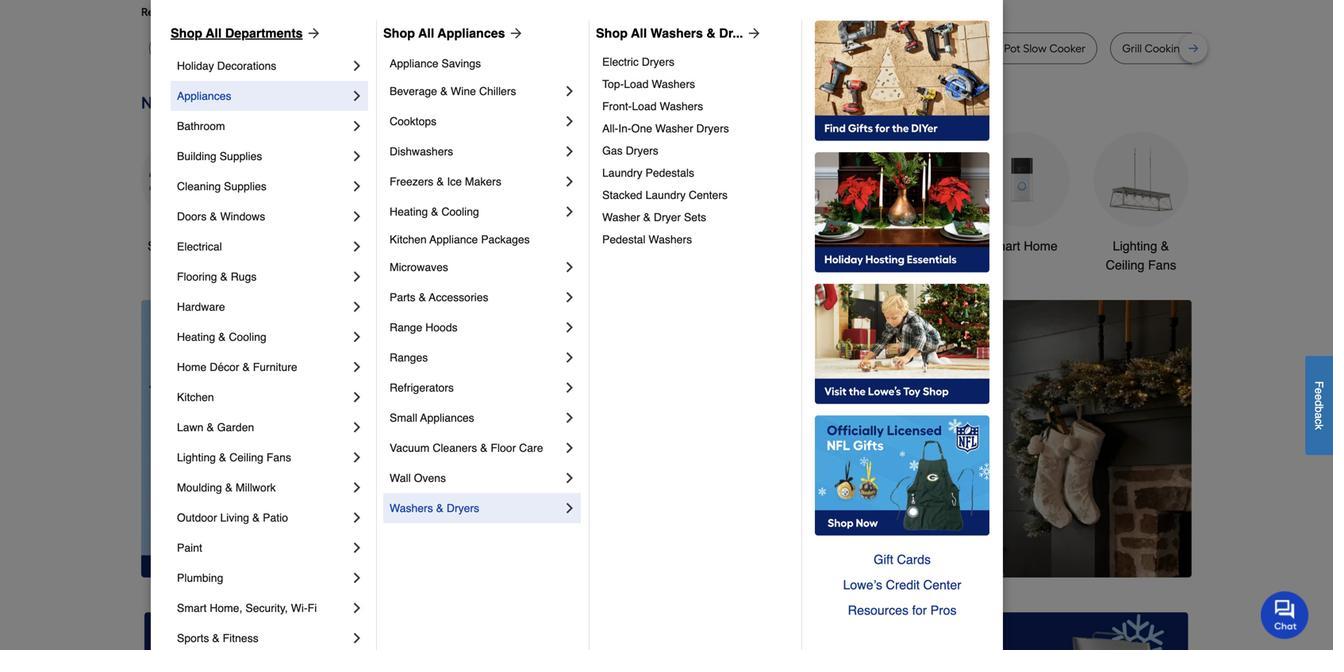 Task type: describe. For each thing, give the bounding box(es) containing it.
2 pot from the left
[[829, 42, 845, 55]]

k
[[1313, 425, 1326, 430]]

shop all departments link
[[171, 24, 322, 43]]

2 cooker from the left
[[1049, 42, 1086, 55]]

0 horizontal spatial lighting & ceiling fans link
[[177, 443, 349, 473]]

dr...
[[719, 26, 743, 40]]

kitchen appliance packages
[[390, 233, 530, 246]]

appliance savings
[[390, 57, 481, 70]]

chevron right image for sports & fitness
[[349, 631, 365, 647]]

heating & cooling for top heating & cooling link
[[390, 206, 479, 218]]

small appliances
[[390, 412, 474, 425]]

heating for top heating & cooling link
[[390, 206, 428, 218]]

1 cooker from the left
[[402, 42, 438, 55]]

arrow right image for shop all washers & dr...
[[743, 25, 762, 41]]

& inside lighting & ceiling fans
[[1161, 239, 1169, 254]]

heating for bottommost heating & cooling link
[[177, 331, 215, 344]]

outdoor tools & equipment link
[[736, 132, 832, 275]]

plumbing link
[[177, 563, 349, 594]]

dryer
[[654, 211, 681, 224]]

smart home, security, wi-fi
[[177, 602, 317, 615]]

wall ovens link
[[390, 463, 562, 494]]

smart home
[[986, 239, 1058, 254]]

new deals every day during 25 days of deals image
[[141, 90, 1192, 116]]

moulding
[[177, 482, 222, 494]]

a
[[1313, 413, 1326, 419]]

top-load washers link
[[602, 73, 790, 95]]

refrigerators
[[390, 382, 454, 394]]

75 percent off all artificial christmas trees, holiday lights and more. image
[[423, 300, 1192, 578]]

ice
[[447, 175, 462, 188]]

holiday hosting essentials. image
[[815, 152, 990, 273]]

all for deals
[[180, 239, 194, 254]]

building supplies link
[[177, 141, 349, 171]]

grate
[[1190, 42, 1219, 55]]

appliances link
[[177, 81, 349, 111]]

kitchen faucets
[[619, 239, 711, 254]]

front-load washers
[[602, 100, 703, 113]]

christmas decorations
[[512, 239, 580, 273]]

triple slow cooker
[[345, 42, 438, 55]]

ranges link
[[390, 343, 562, 373]]

stacked
[[602, 189, 642, 202]]

range hoods link
[[390, 313, 562, 343]]

chevron right image for building supplies
[[349, 148, 365, 164]]

gas
[[602, 144, 623, 157]]

building
[[177, 150, 216, 163]]

washers inside washers & dryers "link"
[[390, 502, 433, 515]]

shop
[[148, 239, 177, 254]]

crock for crock pot cooking pot
[[733, 42, 762, 55]]

supplies for building supplies
[[220, 150, 262, 163]]

0 horizontal spatial bathroom
[[177, 120, 225, 133]]

sports & fitness
[[177, 632, 258, 645]]

shop for shop all departments
[[171, 26, 202, 40]]

countertop
[[532, 42, 590, 55]]

wall
[[390, 472, 411, 485]]

beverage & wine chillers
[[390, 85, 516, 98]]

outdoor for outdoor living & patio
[[177, 512, 217, 525]]

up to 30 percent off select grills and accessories. image
[[858, 613, 1189, 651]]

lighting inside lighting & ceiling fans
[[1113, 239, 1157, 254]]

chevron right image for microwaves
[[562, 259, 578, 275]]

microwave countertop
[[475, 42, 590, 55]]

smart for smart home, security, wi-fi
[[177, 602, 207, 615]]

0 vertical spatial cooling
[[442, 206, 479, 218]]

shop these last-minute gifts. $99 or less. quantities are limited and won't last. image
[[141, 300, 398, 578]]

chevron right image for doors & windows
[[349, 209, 365, 225]]

0 horizontal spatial bathroom link
[[177, 111, 349, 141]]

flooring & rugs
[[177, 271, 257, 283]]

range hoods
[[390, 321, 458, 334]]

pot for crock pot slow cooker
[[1004, 42, 1021, 55]]

chevron right image for dishwashers
[[562, 144, 578, 160]]

chevron right image for kitchen
[[349, 390, 365, 406]]

2 e from the top
[[1313, 394, 1326, 401]]

lowe's credit center
[[843, 578, 961, 593]]

1 slow from the left
[[376, 42, 399, 55]]

1 vertical spatial cooling
[[229, 331, 267, 344]]

flooring
[[177, 271, 217, 283]]

plumbing
[[177, 572, 223, 585]]

grill
[[1122, 42, 1142, 55]]

load for top-
[[624, 78, 649, 90]]

smart home, security, wi-fi link
[[177, 594, 349, 624]]

outdoor tools & equipment
[[739, 239, 829, 273]]

kitchen link
[[177, 382, 349, 413]]

chevron right image for parts & accessories
[[562, 290, 578, 306]]

scroll to item #4 element
[[841, 548, 882, 557]]

care
[[519, 442, 543, 455]]

christmas decorations link
[[498, 132, 594, 275]]

2 vertical spatial appliances
[[420, 412, 474, 425]]

ranges
[[390, 352, 428, 364]]

up to 35 percent off select small appliances. image
[[501, 613, 832, 651]]

top-load washers
[[602, 78, 695, 90]]

hardware
[[177, 301, 225, 313]]

patio
[[263, 512, 288, 525]]

0 horizontal spatial lighting & ceiling fans
[[177, 452, 291, 464]]

chevron right image for flooring & rugs
[[349, 269, 365, 285]]

one
[[631, 122, 652, 135]]

chevron right image for freezers & ice makers
[[562, 174, 578, 190]]

lowe's credit center link
[[815, 573, 990, 598]]

deals
[[198, 239, 230, 254]]

1 cooking from the left
[[784, 42, 826, 55]]

parts & accessories
[[390, 291, 488, 304]]

officially licensed n f l gifts. shop now. image
[[815, 416, 990, 536]]

refrigerators link
[[390, 373, 562, 403]]

small appliances link
[[390, 403, 562, 433]]

pot for instant pot
[[919, 42, 935, 55]]

gas dryers
[[602, 144, 658, 157]]

1 vertical spatial washer
[[602, 211, 640, 224]]

rugs
[[231, 271, 257, 283]]

lawn & garden link
[[177, 413, 349, 443]]

beverage
[[390, 85, 437, 98]]

outdoor living & patio
[[177, 512, 288, 525]]

chevron right image for beverage & wine chillers
[[562, 83, 578, 99]]

gift cards link
[[815, 548, 990, 573]]

chevron right image for small appliances
[[562, 410, 578, 426]]

doors
[[177, 210, 207, 223]]

chevron right image for wall ovens
[[562, 471, 578, 486]]

pedestals
[[646, 167, 694, 179]]

chevron right image for vacuum cleaners & floor care
[[562, 440, 578, 456]]

ceiling inside lighting & ceiling fans
[[1106, 258, 1145, 273]]

faucets
[[665, 239, 711, 254]]

chevron right image for cleaning supplies
[[349, 179, 365, 194]]

lowe's
[[843, 578, 882, 593]]

chevron right image for home décor & furniture
[[349, 359, 365, 375]]

1 vertical spatial fans
[[267, 452, 291, 464]]

windows
[[220, 210, 265, 223]]

f
[[1313, 382, 1326, 388]]

dishwashers
[[390, 145, 453, 158]]

2 slow from the left
[[1023, 42, 1047, 55]]

washers for shop all washers & dr...
[[651, 26, 703, 40]]

1 horizontal spatial bathroom link
[[855, 132, 951, 256]]

cards
[[897, 553, 931, 567]]

& inside "link"
[[220, 271, 228, 283]]

microwave
[[475, 42, 529, 55]]

sports & fitness link
[[177, 624, 349, 651]]

cooktops
[[390, 115, 437, 128]]

chevron right image for lighting & ceiling fans
[[349, 450, 365, 466]]

shop for shop all washers & dr...
[[596, 26, 628, 40]]

cleaning supplies link
[[177, 171, 349, 202]]

vacuum cleaners & floor care link
[[390, 433, 562, 463]]

arrow left image
[[436, 439, 452, 455]]

chat invite button image
[[1261, 591, 1309, 640]]

beverage & wine chillers link
[[390, 76, 562, 106]]

crock pot cooking pot
[[733, 42, 845, 55]]

appliance savings link
[[390, 51, 578, 76]]

1 vertical spatial ceiling
[[229, 452, 263, 464]]

1 horizontal spatial for
[[912, 603, 927, 618]]

parts & accessories link
[[390, 283, 562, 313]]

departments
[[225, 26, 303, 40]]



Task type: vqa. For each thing, say whether or not it's contained in the screenshot.
hardware link on the left of the page
yes



Task type: locate. For each thing, give the bounding box(es) containing it.
chevron right image for heating & cooling
[[349, 329, 365, 345]]

kitchen up lawn
[[177, 391, 214, 404]]

all inside shop all departments 'link'
[[206, 26, 222, 40]]

washer
[[655, 122, 693, 135], [602, 211, 640, 224]]

arrow right image inside shop all departments 'link'
[[303, 25, 322, 41]]

0 horizontal spatial decorations
[[217, 60, 276, 72]]

1 horizontal spatial lighting & ceiling fans link
[[1094, 132, 1189, 275]]

crock for crock pot slow cooker
[[972, 42, 1001, 55]]

resources
[[848, 603, 909, 618]]

2 tools from the left
[[788, 239, 817, 254]]

1 vertical spatial heating
[[177, 331, 215, 344]]

for inside heading
[[269, 5, 283, 19]]

fitness
[[223, 632, 258, 645]]

1 vertical spatial load
[[632, 100, 657, 113]]

freezers
[[390, 175, 433, 188]]

0 horizontal spatial cooking
[[784, 42, 826, 55]]

lighting & ceiling fans link
[[1094, 132, 1189, 275], [177, 443, 349, 473]]

cooker left grill
[[1049, 42, 1086, 55]]

dryers up gas dryers link
[[696, 122, 729, 135]]

tools inside outdoor tools & equipment
[[788, 239, 817, 254]]

outdoor inside outdoor tools & equipment
[[739, 239, 784, 254]]

0 horizontal spatial tools
[[412, 239, 442, 254]]

tools up "microwaves"
[[412, 239, 442, 254]]

outdoor for outdoor tools & equipment
[[739, 239, 784, 254]]

freezers & ice makers link
[[390, 167, 562, 197]]

chevron right image for lawn & garden
[[349, 420, 365, 436]]

load
[[624, 78, 649, 90], [632, 100, 657, 113]]

1 horizontal spatial crock
[[972, 42, 1001, 55]]

equipment
[[754, 258, 814, 273]]

laundry up stacked
[[602, 167, 642, 179]]

1 vertical spatial decorations
[[512, 258, 580, 273]]

garden
[[217, 421, 254, 434]]

smart for smart home
[[986, 239, 1020, 254]]

0 horizontal spatial shop
[[171, 26, 202, 40]]

shop inside shop all departments 'link'
[[171, 26, 202, 40]]

savings
[[442, 57, 481, 70]]

washers for top-load washers
[[652, 78, 695, 90]]

0 vertical spatial appliances
[[438, 26, 505, 40]]

1 horizontal spatial slow
[[1023, 42, 1047, 55]]

1 vertical spatial appliances
[[177, 90, 231, 102]]

0 horizontal spatial ceiling
[[229, 452, 263, 464]]

0 vertical spatial lighting & ceiling fans
[[1106, 239, 1176, 273]]

electric dryers
[[602, 56, 675, 68]]

1 vertical spatial outdoor
[[177, 512, 217, 525]]

chevron right image for smart home, security, wi-fi
[[349, 601, 365, 617]]

washers inside top-load washers "link"
[[652, 78, 695, 90]]

for
[[269, 5, 283, 19], [912, 603, 927, 618]]

0 vertical spatial decorations
[[217, 60, 276, 72]]

1 vertical spatial supplies
[[224, 180, 267, 193]]

paint
[[177, 542, 202, 555]]

0 horizontal spatial heating
[[177, 331, 215, 344]]

decorations for christmas
[[512, 258, 580, 273]]

holiday decorations link
[[177, 51, 349, 81]]

e up 'd'
[[1313, 388, 1326, 394]]

cooling up home décor & furniture
[[229, 331, 267, 344]]

1 horizontal spatial cooker
[[1049, 42, 1086, 55]]

all up appliance savings
[[418, 26, 434, 40]]

for left you
[[269, 5, 283, 19]]

hoods
[[425, 321, 458, 334]]

load down electric dryers
[[624, 78, 649, 90]]

1 horizontal spatial decorations
[[512, 258, 580, 273]]

dryers inside "link"
[[447, 502, 479, 515]]

cooktops link
[[390, 106, 562, 136]]

shop
[[171, 26, 202, 40], [383, 26, 415, 40], [596, 26, 628, 40]]

heating & cooling link up furniture
[[177, 322, 349, 352]]

0 vertical spatial outdoor
[[739, 239, 784, 254]]

1 horizontal spatial lighting & ceiling fans
[[1106, 239, 1176, 273]]

1 shop from the left
[[171, 26, 202, 40]]

pot for crock pot cooking pot
[[765, 42, 781, 55]]

all right shop
[[180, 239, 194, 254]]

2 horizontal spatial arrow right image
[[1163, 439, 1178, 455]]

3 pot from the left
[[919, 42, 935, 55]]

supplies for cleaning supplies
[[224, 180, 267, 193]]

washers inside front-load washers link
[[660, 100, 703, 113]]

arrow right image
[[303, 25, 322, 41], [743, 25, 762, 41], [1163, 439, 1178, 455]]

0 vertical spatial lighting & ceiling fans link
[[1094, 132, 1189, 275]]

0 vertical spatial washer
[[655, 122, 693, 135]]

find gifts for the diyer. image
[[815, 21, 990, 141]]

2 cooking from the left
[[1145, 42, 1187, 55]]

1 horizontal spatial arrow right image
[[743, 25, 762, 41]]

chevron right image for ranges
[[562, 350, 578, 366]]

1 tools from the left
[[412, 239, 442, 254]]

shop for shop all appliances
[[383, 26, 415, 40]]

appliance up the microwaves link
[[429, 233, 478, 246]]

0 horizontal spatial washer
[[602, 211, 640, 224]]

chevron right image for holiday decorations
[[349, 58, 365, 74]]

all inside the "shop all washers & dr..." link
[[631, 26, 647, 40]]

0 vertical spatial ceiling
[[1106, 258, 1145, 273]]

gift cards
[[874, 553, 931, 567]]

resources for pros link
[[815, 598, 990, 624]]

1 vertical spatial laundry
[[646, 189, 686, 202]]

chevron right image for heating & cooling
[[562, 204, 578, 220]]

1 vertical spatial for
[[912, 603, 927, 618]]

chevron right image for electrical
[[349, 239, 365, 255]]

0 vertical spatial smart
[[986, 239, 1020, 254]]

scroll to item #5 image
[[882, 549, 920, 556]]

1 horizontal spatial cooling
[[442, 206, 479, 218]]

washers down wall ovens
[[390, 502, 433, 515]]

heating & cooling up décor at the left bottom of page
[[177, 331, 267, 344]]

kitchen down washer & dryer sets
[[619, 239, 662, 254]]

scroll to item #2 image
[[765, 549, 803, 556]]

heating & cooling for bottommost heating & cooling link
[[177, 331, 267, 344]]

washers inside the "shop all washers & dr..." link
[[651, 26, 703, 40]]

washers inside pedestal washers link
[[649, 233, 692, 246]]

chevron right image for refrigerators
[[562, 380, 578, 396]]

washers down recommended searches for you heading on the top of page
[[651, 26, 703, 40]]

1 vertical spatial heating & cooling link
[[177, 322, 349, 352]]

gift
[[874, 553, 893, 567]]

appliances up savings
[[438, 26, 505, 40]]

smart home link
[[974, 132, 1070, 256]]

supplies inside "link"
[[224, 180, 267, 193]]

appliances down the holiday
[[177, 90, 231, 102]]

heating down freezers on the top of page
[[390, 206, 428, 218]]

0 horizontal spatial kitchen
[[177, 391, 214, 404]]

chevron right image for plumbing
[[349, 571, 365, 586]]

all-
[[602, 122, 618, 135]]

supplies up cleaning supplies
[[220, 150, 262, 163]]

tools link
[[379, 132, 475, 256]]

all for washers
[[631, 26, 647, 40]]

all up electric dryers
[[631, 26, 647, 40]]

2 shop from the left
[[383, 26, 415, 40]]

load for front-
[[632, 100, 657, 113]]

shop up triple slow cooker
[[383, 26, 415, 40]]

0 vertical spatial laundry
[[602, 167, 642, 179]]

1 e from the top
[[1313, 388, 1326, 394]]

load up one
[[632, 100, 657, 113]]

shop all appliances
[[383, 26, 505, 40]]

pros
[[930, 603, 957, 618]]

kitchen for kitchen appliance packages
[[390, 233, 427, 246]]

cooker
[[402, 42, 438, 55], [1049, 42, 1086, 55]]

arrow right image for shop all departments
[[303, 25, 322, 41]]

f e e d b a c k button
[[1305, 356, 1333, 455]]

sets
[[684, 211, 706, 224]]

appliance down triple slow cooker
[[390, 57, 438, 70]]

1 horizontal spatial smart
[[986, 239, 1020, 254]]

0 horizontal spatial for
[[269, 5, 283, 19]]

all inside shop all appliances link
[[418, 26, 434, 40]]

washer down new deals every day during 25 days of deals image
[[655, 122, 693, 135]]

arrow right image inside the "shop all washers & dr..." link
[[743, 25, 762, 41]]

heating & cooling link down the makers on the left top of the page
[[390, 197, 562, 227]]

dryers down wall ovens link
[[447, 502, 479, 515]]

decorations down shop all departments 'link'
[[217, 60, 276, 72]]

decorations
[[217, 60, 276, 72], [512, 258, 580, 273]]

security,
[[245, 602, 288, 615]]

pot
[[765, 42, 781, 55], [829, 42, 845, 55], [919, 42, 935, 55], [1004, 42, 1021, 55]]

cooling up the kitchen appliance packages
[[442, 206, 479, 218]]

1 horizontal spatial heating & cooling
[[390, 206, 479, 218]]

kitchen
[[390, 233, 427, 246], [619, 239, 662, 254], [177, 391, 214, 404]]

supplies up 'windows'
[[224, 180, 267, 193]]

dryers up top-load washers
[[642, 56, 675, 68]]

washer down stacked
[[602, 211, 640, 224]]

1 horizontal spatial cooking
[[1145, 42, 1187, 55]]

ovens
[[414, 472, 446, 485]]

chevron right image for range hoods
[[562, 320, 578, 336]]

0 horizontal spatial cooling
[[229, 331, 267, 344]]

center
[[923, 578, 961, 593]]

0 horizontal spatial heating & cooling link
[[177, 322, 349, 352]]

b
[[1313, 407, 1326, 413]]

& inside "link"
[[436, 502, 444, 515]]

chevron right image for cooktops
[[562, 113, 578, 129]]

0 horizontal spatial smart
[[177, 602, 207, 615]]

pedestal washers link
[[602, 229, 790, 251]]

0 vertical spatial bathroom
[[177, 120, 225, 133]]

1 horizontal spatial home
[[1024, 239, 1058, 254]]

3 shop from the left
[[596, 26, 628, 40]]

0 horizontal spatial lighting
[[177, 452, 216, 464]]

1 horizontal spatial shop
[[383, 26, 415, 40]]

slow
[[376, 42, 399, 55], [1023, 42, 1047, 55]]

sports
[[177, 632, 209, 645]]

lighting
[[1113, 239, 1157, 254], [177, 452, 216, 464]]

appliances up arrow left image
[[420, 412, 474, 425]]

laundry up dryer
[[646, 189, 686, 202]]

laundry
[[602, 167, 642, 179], [646, 189, 686, 202]]

grill cooking grate & warming rack
[[1122, 42, 1306, 55]]

1 horizontal spatial lighting
[[1113, 239, 1157, 254]]

0 vertical spatial for
[[269, 5, 283, 19]]

lawn
[[177, 421, 204, 434]]

smart
[[986, 239, 1020, 254], [177, 602, 207, 615]]

gas dryers link
[[602, 140, 790, 162]]

2 horizontal spatial kitchen
[[619, 239, 662, 254]]

for left pros
[[912, 603, 927, 618]]

cooking
[[784, 42, 826, 55], [1145, 42, 1187, 55]]

1 vertical spatial appliance
[[429, 233, 478, 246]]

0 vertical spatial load
[[624, 78, 649, 90]]

1 horizontal spatial heating & cooling link
[[390, 197, 562, 227]]

dryers down one
[[626, 144, 658, 157]]

cooker up appliance savings
[[402, 42, 438, 55]]

1 vertical spatial lighting
[[177, 452, 216, 464]]

lawn & garden
[[177, 421, 254, 434]]

0 horizontal spatial laundry
[[602, 167, 642, 179]]

heating down hardware at the left
[[177, 331, 215, 344]]

0 horizontal spatial arrow right image
[[303, 25, 322, 41]]

1 horizontal spatial bathroom
[[876, 239, 931, 254]]

microwaves link
[[390, 252, 562, 283]]

0 horizontal spatial heating & cooling
[[177, 331, 267, 344]]

crock down dr...
[[733, 42, 762, 55]]

2 crock from the left
[[972, 42, 1001, 55]]

1 horizontal spatial fans
[[1148, 258, 1176, 273]]

0 vertical spatial home
[[1024, 239, 1058, 254]]

load inside "link"
[[624, 78, 649, 90]]

fans inside lighting & ceiling fans
[[1148, 258, 1176, 273]]

0 vertical spatial heating & cooling
[[390, 206, 479, 218]]

0 horizontal spatial crock
[[733, 42, 762, 55]]

washers for front-load washers
[[660, 100, 703, 113]]

1 crock from the left
[[733, 42, 762, 55]]

bathroom
[[177, 120, 225, 133], [876, 239, 931, 254]]

e up b
[[1313, 394, 1326, 401]]

all inside shop all deals link
[[180, 239, 194, 254]]

1 vertical spatial lighting & ceiling fans
[[177, 452, 291, 464]]

all for departments
[[206, 26, 222, 40]]

0 vertical spatial heating
[[390, 206, 428, 218]]

0 vertical spatial heating & cooling link
[[390, 197, 562, 227]]

0 horizontal spatial slow
[[376, 42, 399, 55]]

1 vertical spatial lighting & ceiling fans link
[[177, 443, 349, 473]]

all for appliances
[[418, 26, 434, 40]]

4 pot from the left
[[1004, 42, 1021, 55]]

0 horizontal spatial outdoor
[[177, 512, 217, 525]]

f e e d b a c k
[[1313, 382, 1326, 430]]

kitchen up "microwaves"
[[390, 233, 427, 246]]

lighting & ceiling fans
[[1106, 239, 1176, 273], [177, 452, 291, 464]]

0 vertical spatial fans
[[1148, 258, 1176, 273]]

supplies
[[220, 150, 262, 163], [224, 180, 267, 193]]

0 vertical spatial lighting
[[1113, 239, 1157, 254]]

warming
[[1232, 42, 1279, 55]]

tools up equipment
[[788, 239, 817, 254]]

chevron right image for washers & dryers
[[562, 501, 578, 517]]

washers & dryers
[[390, 502, 479, 515]]

decorations for holiday
[[217, 60, 276, 72]]

1 vertical spatial smart
[[177, 602, 207, 615]]

d
[[1313, 401, 1326, 407]]

home décor & furniture link
[[177, 352, 349, 382]]

chevron right image for bathroom
[[349, 118, 365, 134]]

0 vertical spatial appliance
[[390, 57, 438, 70]]

arrow right image
[[505, 25, 524, 41]]

&
[[706, 26, 716, 40], [1221, 42, 1229, 55], [440, 85, 448, 98], [437, 175, 444, 188], [431, 206, 438, 218], [210, 210, 217, 223], [643, 211, 651, 224], [821, 239, 829, 254], [1161, 239, 1169, 254], [220, 271, 228, 283], [419, 291, 426, 304], [218, 331, 226, 344], [242, 361, 250, 374], [207, 421, 214, 434], [480, 442, 488, 455], [219, 452, 226, 464], [225, 482, 233, 494], [436, 502, 444, 515], [252, 512, 260, 525], [212, 632, 220, 645]]

0 horizontal spatial cooker
[[402, 42, 438, 55]]

1 horizontal spatial outdoor
[[739, 239, 784, 254]]

1 vertical spatial heating & cooling
[[177, 331, 267, 344]]

chevron right image for paint
[[349, 540, 365, 556]]

1 horizontal spatial washer
[[655, 122, 693, 135]]

washers down dryer
[[649, 233, 692, 246]]

chevron right image for outdoor living & patio
[[349, 510, 365, 526]]

chevron right image
[[562, 83, 578, 99], [562, 144, 578, 160], [562, 174, 578, 190], [562, 204, 578, 220], [349, 209, 365, 225], [562, 290, 578, 306], [562, 320, 578, 336], [349, 359, 365, 375], [349, 420, 365, 436], [562, 440, 578, 456], [349, 601, 365, 617]]

outdoor
[[739, 239, 784, 254], [177, 512, 217, 525]]

chevron right image
[[349, 58, 365, 74], [349, 88, 365, 104], [562, 113, 578, 129], [349, 118, 365, 134], [349, 148, 365, 164], [349, 179, 365, 194], [349, 239, 365, 255], [562, 259, 578, 275], [349, 269, 365, 285], [349, 299, 365, 315], [349, 329, 365, 345], [562, 350, 578, 366], [562, 380, 578, 396], [349, 390, 365, 406], [562, 410, 578, 426], [349, 450, 365, 466], [562, 471, 578, 486], [349, 480, 365, 496], [562, 501, 578, 517], [349, 510, 365, 526], [349, 540, 365, 556], [349, 571, 365, 586], [349, 631, 365, 647]]

1 horizontal spatial laundry
[[646, 189, 686, 202]]

tools
[[412, 239, 442, 254], [788, 239, 817, 254]]

1 vertical spatial home
[[177, 361, 207, 374]]

home décor & furniture
[[177, 361, 297, 374]]

decorations down christmas
[[512, 258, 580, 273]]

home
[[1024, 239, 1058, 254], [177, 361, 207, 374]]

get up to 2 free select tools or batteries when you buy 1 with select purchases. image
[[144, 613, 476, 651]]

fi
[[308, 602, 317, 615]]

chevron right image for moulding & millwork
[[349, 480, 365, 496]]

microwaves
[[390, 261, 448, 274]]

doors & windows link
[[177, 202, 349, 232]]

& inside outdoor tools & equipment
[[821, 239, 829, 254]]

shop inside the "shop all washers & dr..." link
[[596, 26, 628, 40]]

1 vertical spatial bathroom
[[876, 239, 931, 254]]

visit the lowe's toy shop. image
[[815, 284, 990, 405]]

washers up front-load washers at top
[[652, 78, 695, 90]]

outdoor up equipment
[[739, 239, 784, 254]]

triple
[[345, 42, 373, 55]]

1 horizontal spatial kitchen
[[390, 233, 427, 246]]

holiday
[[177, 60, 214, 72]]

0 vertical spatial supplies
[[220, 150, 262, 163]]

recommended searches for you heading
[[141, 4, 1192, 20]]

ceiling
[[1106, 258, 1145, 273], [229, 452, 263, 464]]

chevron right image for appliances
[[349, 88, 365, 104]]

all down recommended searches for you
[[206, 26, 222, 40]]

shop up electric
[[596, 26, 628, 40]]

chevron right image for hardware
[[349, 299, 365, 315]]

dishwashers link
[[390, 136, 562, 167]]

shop all deals link
[[141, 132, 236, 256]]

heating & cooling down the freezers & ice makers
[[390, 206, 479, 218]]

crock right instant pot
[[972, 42, 1001, 55]]

1 horizontal spatial tools
[[788, 239, 817, 254]]

washers & dryers link
[[390, 494, 562, 524]]

shop down the 'recommended'
[[171, 26, 202, 40]]

floor
[[491, 442, 516, 455]]

kitchen for kitchen faucets
[[619, 239, 662, 254]]

outdoor down the moulding
[[177, 512, 217, 525]]

1 pot from the left
[[765, 42, 781, 55]]

washers
[[651, 26, 703, 40], [652, 78, 695, 90], [660, 100, 703, 113], [649, 233, 692, 246], [390, 502, 433, 515]]

0 horizontal spatial fans
[[267, 452, 291, 464]]

washers up all-in-one washer dryers link
[[660, 100, 703, 113]]

1 horizontal spatial ceiling
[[1106, 258, 1145, 273]]

moulding & millwork link
[[177, 473, 349, 503]]

1 horizontal spatial heating
[[390, 206, 428, 218]]

shop inside shop all appliances link
[[383, 26, 415, 40]]

pedestal washers
[[602, 233, 692, 246]]

2 horizontal spatial shop
[[596, 26, 628, 40]]

0 horizontal spatial home
[[177, 361, 207, 374]]



